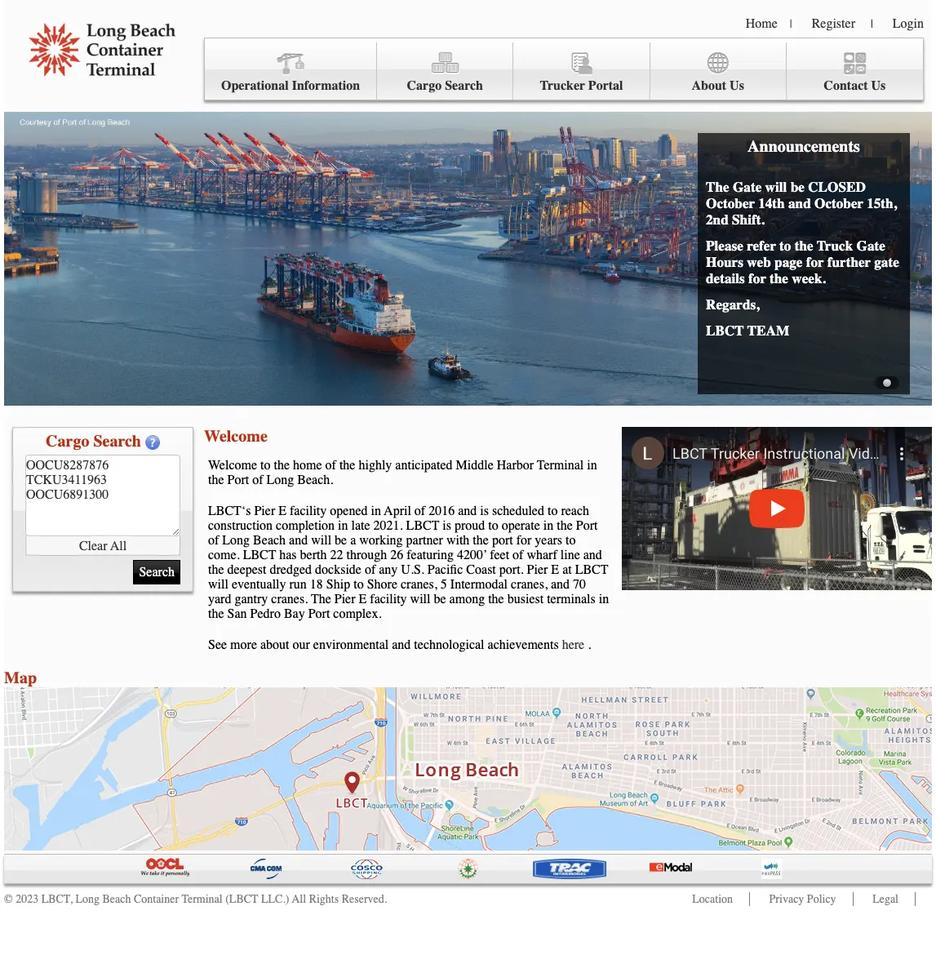 Task type: describe. For each thing, give the bounding box(es) containing it.
and left 70
[[551, 577, 570, 592]]

trucker portal
[[540, 78, 624, 93]]

run
[[290, 577, 307, 592]]

0 vertical spatial facility
[[290, 504, 327, 519]]

environmental
[[313, 638, 389, 653]]

1 vertical spatial be
[[335, 533, 347, 548]]

u.s.
[[401, 563, 425, 577]]

here link
[[562, 638, 585, 653]]

14th and
[[759, 195, 812, 212]]

trucker portal link
[[514, 42, 651, 100]]

to right years at the bottom right of page
[[566, 533, 576, 548]]

web
[[747, 254, 772, 270]]

will left the a
[[311, 533, 332, 548]]

5
[[441, 577, 447, 592]]

llc.)
[[261, 893, 290, 906]]

all inside button
[[110, 539, 127, 553]]

2021.
[[374, 519, 403, 533]]

1 horizontal spatial all
[[292, 893, 306, 906]]

shore
[[367, 577, 398, 592]]

lbct up featuring
[[406, 519, 440, 533]]

2 horizontal spatial e
[[552, 563, 560, 577]]

construction
[[208, 519, 273, 533]]

.
[[588, 638, 591, 653]]

the left week.
[[770, 270, 789, 287]]

the up yard
[[208, 563, 224, 577]]

and right line
[[584, 548, 603, 563]]

cargo search inside menu bar
[[407, 78, 483, 93]]

about
[[692, 78, 727, 93]]

2 vertical spatial long
[[75, 893, 100, 906]]

complex.
[[333, 607, 382, 621]]

cranes.
[[271, 592, 308, 607]]

will down come.
[[208, 577, 229, 592]]

scheduled
[[492, 504, 545, 519]]

1 horizontal spatial port
[[308, 607, 330, 621]]

70
[[573, 577, 586, 592]]

further
[[828, 254, 871, 270]]

week.
[[792, 270, 826, 287]]

terminals
[[547, 592, 596, 607]]

intermodal
[[451, 577, 508, 592]]

0 vertical spatial cargo
[[407, 78, 442, 93]]

of right home
[[325, 458, 336, 473]]

the left home
[[274, 458, 290, 473]]

of up construction
[[253, 473, 263, 488]]

login
[[893, 16, 924, 31]]

gate inside the gate will be closed october 14th and october 15th, 2nd shift.
[[733, 179, 762, 195]]

for inside lbct's pier e facility opened in april of 2016 and is scheduled to reach construction completion in late 2021.  lbct is proud to operate in the port of long beach and will be a working partner with the port for years to come.  lbct has berth 22 through 26 featuring 4200' feet of wharf line and the deepest dredged dockside of any u.s. pacific coast port. pier e at lbct will eventually run 18 ship to shore cranes, 5 intermodal cranes, and 70 yard gantry cranes. the pier e facility will be among the busiest terminals in the san pedro bay port complex.
[[517, 533, 532, 548]]

1 cranes, from the left
[[401, 577, 438, 592]]

2 october from the left
[[815, 195, 864, 212]]

information
[[292, 78, 360, 93]]

see more about our environmental and technological achievements here .
[[208, 638, 591, 653]]

the up line
[[557, 519, 573, 533]]

to right proud
[[489, 519, 499, 533]]

of left 2016
[[415, 504, 426, 519]]

san
[[227, 607, 247, 621]]

map
[[4, 669, 37, 688]]

middle
[[456, 458, 494, 473]]

2 vertical spatial be
[[434, 592, 446, 607]]

any
[[379, 563, 398, 577]]

0 horizontal spatial is
[[443, 519, 452, 533]]

in inside welcome to the home of the highly anticipated middle harbor terminal in the port of long beach.
[[587, 458, 598, 473]]

please refer to the truck gate hours web page for further gate details for the week.
[[706, 238, 900, 287]]

with
[[447, 533, 470, 548]]

22
[[330, 548, 343, 563]]

welcome to the home of the highly anticipated middle harbor terminal in the port of long beach.
[[208, 458, 598, 488]]

1 vertical spatial search
[[93, 432, 141, 451]]

years
[[535, 533, 563, 548]]

port inside welcome to the home of the highly anticipated middle harbor terminal in the port of long beach.
[[227, 473, 249, 488]]

to left reach
[[548, 504, 558, 519]]

about
[[260, 638, 290, 653]]

partner
[[406, 533, 443, 548]]

(lbct
[[226, 893, 258, 906]]

be inside the gate will be closed october 14th and october 15th, 2nd shift.
[[791, 179, 805, 195]]

lbct right at
[[575, 563, 609, 577]]

1 horizontal spatial for
[[749, 270, 767, 287]]

us for contact us
[[872, 78, 886, 93]]

privacy policy
[[770, 893, 837, 906]]

april
[[384, 504, 411, 519]]

contact
[[824, 78, 869, 93]]

more
[[230, 638, 257, 653]]

0 horizontal spatial cargo search
[[46, 432, 141, 451]]

the up "lbct's"
[[208, 473, 224, 488]]

port.
[[500, 563, 524, 577]]

a
[[350, 533, 356, 548]]

0 horizontal spatial terminal
[[182, 893, 223, 906]]

busiest
[[508, 592, 544, 607]]

feet
[[490, 548, 510, 563]]

operational information link
[[205, 42, 377, 100]]

lbct,
[[41, 893, 73, 906]]

of down "lbct's"
[[208, 533, 219, 548]]

gantry
[[235, 592, 268, 607]]

trucker
[[540, 78, 586, 93]]

4200'
[[457, 548, 487, 563]]

portal
[[589, 78, 624, 93]]

achievements
[[488, 638, 559, 653]]

ship
[[327, 577, 351, 592]]

beach inside lbct's pier e facility opened in april of 2016 and is scheduled to reach construction completion in late 2021.  lbct is proud to operate in the port of long beach and will be a working partner with the port for years to come.  lbct has berth 22 through 26 featuring 4200' feet of wharf line and the deepest dredged dockside of any u.s. pacific coast port. pier e at lbct will eventually run 18 ship to shore cranes, 5 intermodal cranes, and 70 yard gantry cranes. the pier e facility will be among the busiest terminals in the san pedro bay port complex.
[[253, 533, 286, 548]]

anticipated
[[396, 458, 453, 473]]

welcome for welcome to the home of the highly anticipated middle harbor terminal in the port of long beach.
[[208, 458, 257, 473]]

legal
[[873, 893, 899, 906]]

2023
[[16, 893, 38, 906]]

1 horizontal spatial facility
[[370, 592, 407, 607]]

rights
[[309, 893, 339, 906]]

reserved.
[[342, 893, 387, 906]]

please
[[706, 238, 744, 254]]

lbct's pier e facility opened in april of 2016 and is scheduled to reach construction completion in late 2021.  lbct is proud to operate in the port of long beach and will be a working partner with the port for years to come.  lbct has berth 22 through 26 featuring 4200' feet of wharf line and the deepest dredged dockside of any u.s. pacific coast port. pier e at lbct will eventually run 18 ship to shore cranes, 5 intermodal cranes, and 70 yard gantry cranes. the pier e facility will be among the busiest terminals in the san pedro bay port complex.
[[208, 504, 609, 621]]

us for about us
[[730, 78, 745, 93]]

at
[[563, 563, 572, 577]]

port
[[492, 533, 513, 548]]

legal link
[[873, 893, 899, 906]]

lbct team
[[706, 323, 790, 339]]

in right operate
[[544, 519, 554, 533]]

late
[[352, 519, 370, 533]]

has
[[280, 548, 297, 563]]

highly
[[359, 458, 392, 473]]

among
[[450, 592, 485, 607]]

clear
[[79, 539, 107, 553]]

pacific
[[428, 563, 463, 577]]

and up dredged
[[289, 533, 308, 548]]

2 horizontal spatial for
[[807, 254, 825, 270]]

operational
[[221, 78, 289, 93]]

opened
[[330, 504, 368, 519]]

and left technological
[[392, 638, 411, 653]]

the left truck
[[795, 238, 814, 254]]



Task type: locate. For each thing, give the bounding box(es) containing it.
be left among
[[434, 592, 446, 607]]

the left highly
[[340, 458, 356, 473]]

terminal inside welcome to the home of the highly anticipated middle harbor terminal in the port of long beach.
[[537, 458, 584, 473]]

0 horizontal spatial cranes,
[[401, 577, 438, 592]]

gate up shift.
[[733, 179, 762, 195]]

1 us from the left
[[730, 78, 745, 93]]

berth
[[300, 548, 327, 563]]

the up 2nd
[[706, 179, 730, 195]]

0 horizontal spatial port
[[227, 473, 249, 488]]

and
[[458, 504, 477, 519], [289, 533, 308, 548], [584, 548, 603, 563], [551, 577, 570, 592], [392, 638, 411, 653]]

port up line
[[576, 519, 598, 533]]

0 horizontal spatial october
[[706, 195, 755, 212]]

e
[[279, 504, 287, 519], [552, 563, 560, 577], [359, 592, 367, 607]]

0 horizontal spatial for
[[517, 533, 532, 548]]

1 horizontal spatial be
[[434, 592, 446, 607]]

in left 'late'
[[338, 519, 348, 533]]

featuring
[[407, 548, 454, 563]]

pedro
[[250, 607, 281, 621]]

facility down beach.
[[290, 504, 327, 519]]

0 vertical spatial long
[[267, 473, 294, 488]]

15th,
[[867, 195, 897, 212]]

0 vertical spatial cargo search
[[407, 78, 483, 93]]

operational information
[[221, 78, 360, 93]]

1 horizontal spatial |
[[871, 17, 874, 31]]

about us
[[692, 78, 745, 93]]

october up please
[[706, 195, 755, 212]]

terminal right harbor
[[537, 458, 584, 473]]

1 october from the left
[[706, 195, 755, 212]]

2 horizontal spatial long
[[267, 473, 294, 488]]

2 us from the left
[[872, 78, 886, 93]]

port right bay
[[308, 607, 330, 621]]

long inside lbct's pier e facility opened in april of 2016 and is scheduled to reach construction completion in late 2021.  lbct is proud to operate in the port of long beach and will be a working partner with the port for years to come.  lbct has berth 22 through 26 featuring 4200' feet of wharf line and the deepest dredged dockside of any u.s. pacific coast port. pier e at lbct will eventually run 18 ship to shore cranes, 5 intermodal cranes, and 70 yard gantry cranes. the pier e facility will be among the busiest terminals in the san pedro bay port complex.
[[222, 533, 250, 548]]

1 vertical spatial port
[[576, 519, 598, 533]]

coast
[[467, 563, 496, 577]]

contact us link
[[787, 42, 924, 100]]

proud
[[455, 519, 485, 533]]

0 vertical spatial terminal
[[537, 458, 584, 473]]

gate
[[875, 254, 900, 270]]

2nd
[[706, 212, 729, 228]]

menu bar containing operational information
[[204, 38, 924, 100]]

0 vertical spatial pier
[[254, 504, 275, 519]]

18
[[310, 577, 323, 592]]

cranes, left 5 at the left of the page
[[401, 577, 438, 592]]

1 horizontal spatial the
[[706, 179, 730, 195]]

0 vertical spatial the
[[706, 179, 730, 195]]

us right about
[[730, 78, 745, 93]]

hours
[[706, 254, 744, 270]]

the
[[795, 238, 814, 254], [770, 270, 789, 287], [274, 458, 290, 473], [340, 458, 356, 473], [208, 473, 224, 488], [557, 519, 573, 533], [473, 533, 489, 548], [208, 563, 224, 577], [488, 592, 504, 607], [208, 607, 224, 621]]

pier right port.
[[527, 563, 548, 577]]

2 | from the left
[[871, 17, 874, 31]]

2 cranes, from the left
[[511, 577, 548, 592]]

terminal left (lbct
[[182, 893, 223, 906]]

home link
[[746, 16, 778, 31]]

privacy policy link
[[770, 893, 837, 906]]

of left any
[[365, 563, 376, 577]]

2 vertical spatial pier
[[335, 592, 356, 607]]

october up truck
[[815, 195, 864, 212]]

0 vertical spatial beach
[[253, 533, 286, 548]]

line
[[561, 548, 580, 563]]

to inside please refer to the truck gate hours web page for further gate details for the week.
[[780, 238, 792, 254]]

0 vertical spatial be
[[791, 179, 805, 195]]

0 horizontal spatial pier
[[254, 504, 275, 519]]

privacy
[[770, 893, 805, 906]]

to inside welcome to the home of the highly anticipated middle harbor terminal in the port of long beach.
[[261, 458, 271, 473]]

gate inside please refer to the truck gate hours web page for further gate details for the week.
[[857, 238, 886, 254]]

1 horizontal spatial beach
[[253, 533, 286, 548]]

to left home
[[261, 458, 271, 473]]

2 horizontal spatial pier
[[527, 563, 548, 577]]

the gate will be closed october 14th and october 15th, 2nd shift.
[[706, 179, 897, 228]]

0 horizontal spatial search
[[93, 432, 141, 451]]

e up has
[[279, 504, 287, 519]]

yard
[[208, 592, 231, 607]]

0 horizontal spatial gate
[[733, 179, 762, 195]]

and right 2016
[[458, 504, 477, 519]]

us inside contact us link
[[872, 78, 886, 93]]

0 horizontal spatial us
[[730, 78, 745, 93]]

shift.
[[733, 212, 765, 228]]

dockside
[[315, 563, 362, 577]]

beach left the container
[[102, 893, 131, 906]]

facility down any
[[370, 592, 407, 607]]

0 horizontal spatial beach
[[102, 893, 131, 906]]

1 horizontal spatial cranes,
[[511, 577, 548, 592]]

bay
[[284, 607, 305, 621]]

1 vertical spatial welcome
[[208, 458, 257, 473]]

of right feet at the right bottom of page
[[513, 548, 524, 563]]

through
[[347, 548, 387, 563]]

welcome inside welcome to the home of the highly anticipated middle harbor terminal in the port of long beach.
[[208, 458, 257, 473]]

©
[[4, 893, 13, 906]]

is left scheduled
[[480, 504, 489, 519]]

1 vertical spatial pier
[[527, 563, 548, 577]]

1 vertical spatial beach
[[102, 893, 131, 906]]

for right "port"
[[517, 533, 532, 548]]

all
[[110, 539, 127, 553], [292, 893, 306, 906]]

will inside the gate will be closed october 14th and october 15th, 2nd shift.
[[766, 179, 788, 195]]

is
[[480, 504, 489, 519], [443, 519, 452, 533]]

for right details
[[749, 270, 767, 287]]

0 horizontal spatial cargo
[[46, 432, 89, 451]]

0 vertical spatial all
[[110, 539, 127, 553]]

gate
[[733, 179, 762, 195], [857, 238, 886, 254]]

clear all button
[[25, 537, 180, 556]]

to
[[780, 238, 792, 254], [261, 458, 271, 473], [548, 504, 558, 519], [489, 519, 499, 533], [566, 533, 576, 548], [354, 577, 364, 592]]

None submit
[[133, 560, 180, 585]]

1 vertical spatial gate
[[857, 238, 886, 254]]

long inside welcome to the home of the highly anticipated middle harbor terminal in the port of long beach.
[[267, 473, 294, 488]]

our
[[293, 638, 310, 653]]

beach up dredged
[[253, 533, 286, 548]]

1 vertical spatial terminal
[[182, 893, 223, 906]]

cargo search link
[[377, 42, 514, 100]]

contact us
[[824, 78, 886, 93]]

e left shore
[[359, 592, 367, 607]]

login link
[[893, 16, 924, 31]]

1 horizontal spatial long
[[222, 533, 250, 548]]

facility
[[290, 504, 327, 519], [370, 592, 407, 607]]

in up reach
[[587, 458, 598, 473]]

here
[[562, 638, 585, 653]]

1 horizontal spatial us
[[872, 78, 886, 93]]

register link
[[812, 16, 856, 31]]

dredged
[[270, 563, 312, 577]]

us right contact
[[872, 78, 886, 93]]

| right home in the right top of the page
[[790, 17, 793, 31]]

reach
[[561, 504, 590, 519]]

all right llc.) at the bottom left of page
[[292, 893, 306, 906]]

pier right "lbct's"
[[254, 504, 275, 519]]

completion
[[276, 519, 335, 533]]

the inside the gate will be closed october 14th and october 15th, 2nd shift.
[[706, 179, 730, 195]]

long right lbct,
[[75, 893, 100, 906]]

to right ship
[[354, 577, 364, 592]]

0 horizontal spatial the
[[311, 592, 331, 607]]

welcome for welcome
[[204, 427, 268, 446]]

team
[[748, 323, 790, 339]]

will left 5 at the left of the page
[[410, 592, 431, 607]]

1 horizontal spatial cargo
[[407, 78, 442, 93]]

for right page
[[807, 254, 825, 270]]

0 horizontal spatial all
[[110, 539, 127, 553]]

in right 70
[[599, 592, 609, 607]]

about us link
[[651, 42, 787, 100]]

page
[[775, 254, 803, 270]]

1 vertical spatial the
[[311, 592, 331, 607]]

lbct left has
[[243, 548, 276, 563]]

search
[[445, 78, 483, 93], [93, 432, 141, 451]]

2 horizontal spatial port
[[576, 519, 598, 533]]

is left proud
[[443, 519, 452, 533]]

all right clear
[[110, 539, 127, 553]]

the inside lbct's pier e facility opened in april of 2016 and is scheduled to reach construction completion in late 2021.  lbct is proud to operate in the port of long beach and will be a working partner with the port for years to come.  lbct has berth 22 through 26 featuring 4200' feet of wharf line and the deepest dredged dockside of any u.s. pacific coast port. pier e at lbct will eventually run 18 ship to shore cranes, 5 intermodal cranes, and 70 yard gantry cranes. the pier e facility will be among the busiest terminals in the san pedro bay port complex.
[[311, 592, 331, 607]]

see
[[208, 638, 227, 653]]

cranes, down wharf
[[511, 577, 548, 592]]

lbct's
[[208, 504, 251, 519]]

in right 'late'
[[371, 504, 381, 519]]

2 vertical spatial e
[[359, 592, 367, 607]]

deepest
[[227, 563, 267, 577]]

long left beach.
[[267, 473, 294, 488]]

e left at
[[552, 563, 560, 577]]

gate right truck
[[857, 238, 886, 254]]

1 horizontal spatial pier
[[335, 592, 356, 607]]

0 vertical spatial search
[[445, 78, 483, 93]]

announcements
[[748, 137, 861, 156]]

1 horizontal spatial e
[[359, 592, 367, 607]]

0 vertical spatial e
[[279, 504, 287, 519]]

0 horizontal spatial e
[[279, 504, 287, 519]]

lbct down the regards,​
[[706, 323, 745, 339]]

home
[[746, 16, 778, 31]]

for
[[807, 254, 825, 270], [749, 270, 767, 287], [517, 533, 532, 548]]

truck
[[817, 238, 854, 254]]

1 vertical spatial cargo
[[46, 432, 89, 451]]

container
[[134, 893, 179, 906]]

1 horizontal spatial terminal
[[537, 458, 584, 473]]

us inside about us link
[[730, 78, 745, 93]]

0 vertical spatial gate
[[733, 179, 762, 195]]

1 horizontal spatial gate
[[857, 238, 886, 254]]

0 horizontal spatial long
[[75, 893, 100, 906]]

1 vertical spatial all
[[292, 893, 306, 906]]

port
[[227, 473, 249, 488], [576, 519, 598, 533], [308, 607, 330, 621]]

home
[[293, 458, 322, 473]]

2 vertical spatial port
[[308, 607, 330, 621]]

1 horizontal spatial search
[[445, 78, 483, 93]]

pier down dockside
[[335, 592, 356, 607]]

1 horizontal spatial is
[[480, 504, 489, 519]]

to right 'refer'
[[780, 238, 792, 254]]

lbct
[[706, 323, 745, 339], [406, 519, 440, 533], [243, 548, 276, 563], [575, 563, 609, 577]]

long down "lbct's"
[[222, 533, 250, 548]]

0 vertical spatial welcome
[[204, 427, 268, 446]]

in
[[587, 458, 598, 473], [371, 504, 381, 519], [338, 519, 348, 533], [544, 519, 554, 533], [599, 592, 609, 607]]

be left closed at the top right
[[791, 179, 805, 195]]

the left "port"
[[473, 533, 489, 548]]

0 horizontal spatial facility
[[290, 504, 327, 519]]

| left login link
[[871, 17, 874, 31]]

1 | from the left
[[790, 17, 793, 31]]

menu bar
[[204, 38, 924, 100]]

1 horizontal spatial october
[[815, 195, 864, 212]]

will down announcements
[[766, 179, 788, 195]]

regards,​
[[706, 296, 760, 313]]

1 vertical spatial e
[[552, 563, 560, 577]]

cargo search
[[407, 78, 483, 93], [46, 432, 141, 451]]

2 horizontal spatial be
[[791, 179, 805, 195]]

Enter container numbers and/ or booking numbers. text field
[[25, 455, 180, 537]]

the right run on the left of the page
[[311, 592, 331, 607]]

1 vertical spatial cargo search
[[46, 432, 141, 451]]

refer
[[747, 238, 777, 254]]

1 vertical spatial long
[[222, 533, 250, 548]]

come.
[[208, 548, 240, 563]]

be left the a
[[335, 533, 347, 548]]

eventually
[[232, 577, 286, 592]]

details
[[706, 270, 745, 287]]

beach
[[253, 533, 286, 548], [102, 893, 131, 906]]

1 horizontal spatial cargo search
[[407, 78, 483, 93]]

0 horizontal spatial be
[[335, 533, 347, 548]]

the left san
[[208, 607, 224, 621]]

location
[[693, 893, 733, 906]]

operate
[[502, 519, 540, 533]]

0 horizontal spatial |
[[790, 17, 793, 31]]

the right among
[[488, 592, 504, 607]]

1 vertical spatial facility
[[370, 592, 407, 607]]

0 vertical spatial port
[[227, 473, 249, 488]]

port up "lbct's"
[[227, 473, 249, 488]]



Task type: vqa. For each thing, say whether or not it's contained in the screenshot.
AVAILABLE
no



